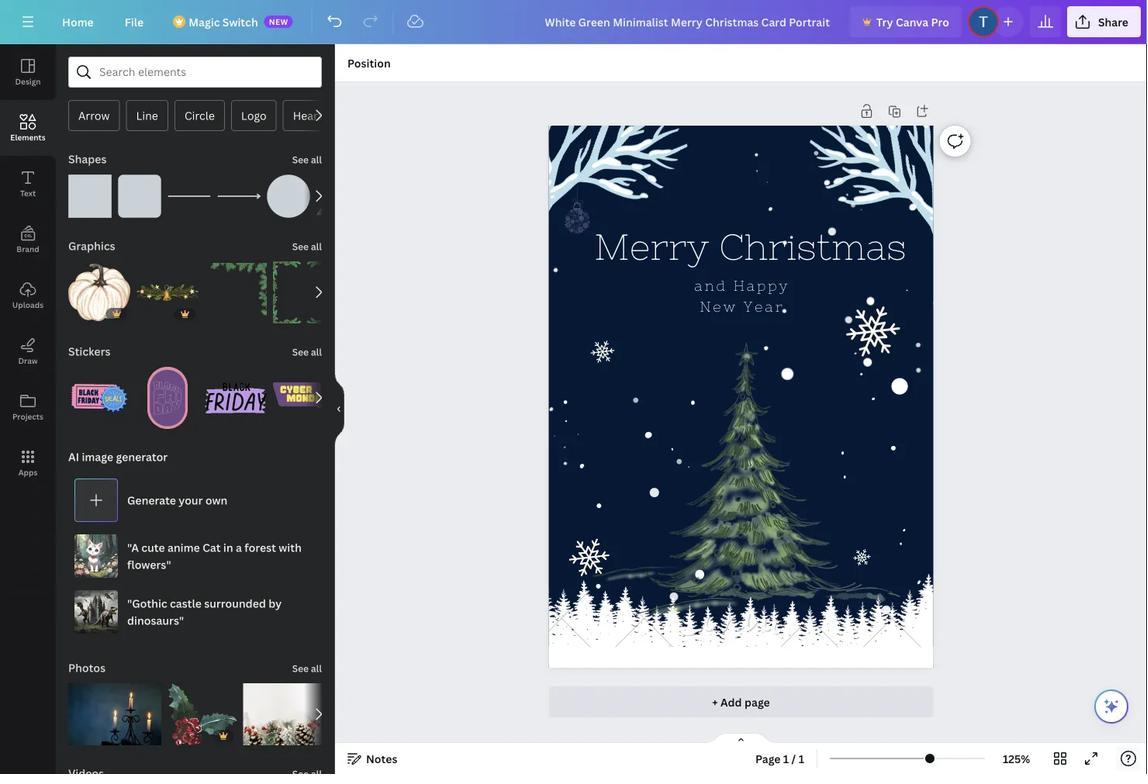 Task type: locate. For each thing, give the bounding box(es) containing it.
1 horizontal spatial add this line to the canvas image
[[217, 175, 261, 218]]

add this line to the canvas image right rounded square image
[[168, 175, 211, 218]]

heart
[[293, 108, 323, 123]]

watercolor christmas border image
[[205, 262, 267, 324]]

triangle up image
[[317, 175, 360, 218]]

see
[[292, 153, 309, 166], [292, 240, 309, 253], [292, 346, 309, 359], [292, 662, 309, 675]]

see all up 'christmas decorations at home' image
[[292, 662, 322, 675]]

year
[[744, 299, 785, 315]]

1 horizontal spatial 1
[[799, 752, 805, 766]]

add this line to the canvas image
[[168, 175, 211, 218], [217, 175, 261, 218]]

see for shapes
[[292, 153, 309, 166]]

1 see from the top
[[292, 153, 309, 166]]

magic switch
[[189, 14, 258, 29]]

your
[[179, 493, 203, 508]]

draw
[[18, 355, 38, 366]]

1 see all from the top
[[292, 153, 322, 166]]

add
[[721, 695, 743, 710]]

see down decorative christmas border image
[[292, 346, 309, 359]]

see up white circle shape image
[[292, 153, 309, 166]]

arrow button
[[68, 100, 120, 131]]

see all button
[[291, 144, 324, 175], [291, 231, 324, 262], [291, 336, 324, 367], [291, 653, 324, 684]]

1
[[784, 752, 790, 766], [799, 752, 805, 766]]

2 see all button from the top
[[291, 231, 324, 262]]

see all
[[292, 153, 322, 166], [292, 240, 322, 253], [292, 346, 322, 359], [292, 662, 322, 675]]

all up triangle up image
[[311, 153, 322, 166]]

position button
[[342, 50, 397, 75]]

canva
[[896, 14, 929, 29]]

1 all from the top
[[311, 153, 322, 166]]

decorative christmas border image
[[273, 262, 335, 324]]

elements button
[[0, 100, 56, 156]]

apps button
[[0, 435, 56, 491]]

+ add page
[[713, 695, 771, 710]]

try canva pro button
[[851, 6, 962, 37]]

see up 'christmas decorations at home' image
[[292, 662, 309, 675]]

0 horizontal spatial add this line to the canvas image
[[168, 175, 211, 218]]

happy
[[734, 278, 790, 294]]

1 see all button from the top
[[291, 144, 324, 175]]

4 see all button from the top
[[291, 653, 324, 684]]

4 all from the top
[[311, 662, 322, 675]]

+
[[713, 695, 718, 710]]

1 left /
[[784, 752, 790, 766]]

see all for graphics
[[292, 240, 322, 253]]

/
[[792, 752, 797, 766]]

add this line to the canvas image left white circle shape image
[[217, 175, 261, 218]]

logo button
[[231, 100, 277, 131]]

design button
[[0, 44, 56, 100]]

watercolor white pumpkin image
[[68, 262, 130, 324]]

and
[[695, 278, 728, 294]]

hide image
[[335, 372, 345, 447]]

0 horizontal spatial 1
[[784, 752, 790, 766]]

elements
[[10, 132, 46, 142]]

see all button for photos
[[291, 653, 324, 684]]

projects button
[[0, 380, 56, 435]]

share
[[1099, 14, 1129, 29]]

all for stickers
[[311, 346, 322, 359]]

line button
[[126, 100, 168, 131]]

2 see all from the top
[[292, 240, 322, 253]]

3 all from the top
[[311, 346, 322, 359]]

cute
[[141, 541, 165, 555]]

Search elements search field
[[99, 57, 291, 87]]

4 see from the top
[[292, 662, 309, 675]]

show pages image
[[704, 733, 779, 745]]

stickers button
[[67, 336, 112, 367]]

2 see from the top
[[292, 240, 309, 253]]

4 see all from the top
[[292, 662, 322, 675]]

new
[[700, 299, 738, 315]]

share button
[[1068, 6, 1142, 37]]

see all for shapes
[[292, 153, 322, 166]]

switch
[[223, 14, 258, 29]]

ai
[[68, 450, 79, 465]]

own
[[206, 493, 228, 508]]

1 right /
[[799, 752, 805, 766]]

2 add this line to the canvas image from the left
[[217, 175, 261, 218]]

3 see from the top
[[292, 346, 309, 359]]

all up decorative christmas border image
[[311, 240, 322, 253]]

new
[[269, 16, 289, 27]]

forest
[[245, 541, 276, 555]]

see up decorative christmas border image
[[292, 240, 309, 253]]

Design title text field
[[533, 6, 845, 37]]

all down decorative christmas border image
[[311, 346, 322, 359]]

generator
[[116, 450, 168, 465]]

group
[[68, 165, 112, 218], [118, 165, 161, 218], [267, 165, 310, 218], [68, 252, 130, 324], [205, 252, 267, 324], [137, 262, 199, 324], [273, 262, 335, 324], [68, 358, 130, 429], [137, 358, 199, 429], [205, 367, 267, 429], [273, 367, 335, 429], [68, 674, 161, 746], [168, 684, 237, 746], [243, 684, 336, 746]]

see all up white circle shape image
[[292, 153, 322, 166]]

see for graphics
[[292, 240, 309, 253]]

magic
[[189, 14, 220, 29]]

image
[[82, 450, 113, 465]]

all up 'christmas decorations at home' image
[[311, 662, 322, 675]]

file
[[125, 14, 144, 29]]

see all up decorative christmas border image
[[292, 240, 322, 253]]

brand button
[[0, 212, 56, 268]]

circle button
[[175, 100, 225, 131]]

3 see all from the top
[[292, 346, 322, 359]]

photos button
[[67, 653, 107, 684]]

by
[[269, 596, 282, 611]]

text
[[20, 188, 36, 198]]

flowers"
[[127, 558, 171, 572]]

merry
[[595, 226, 710, 268]]

2 all from the top
[[311, 240, 322, 253]]

all
[[311, 153, 322, 166], [311, 240, 322, 253], [311, 346, 322, 359], [311, 662, 322, 675]]

uploads button
[[0, 268, 56, 324]]

stickers
[[68, 344, 111, 359]]

shapes
[[68, 152, 107, 166]]

christmas (new year) element image
[[565, 199, 591, 234]]

graphics
[[68, 239, 115, 253]]

see all down decorative christmas border image
[[292, 346, 322, 359]]

christmas arrangement watercolor image
[[137, 262, 199, 324]]

page
[[756, 752, 781, 766]]

3 see all button from the top
[[291, 336, 324, 367]]



Task type: describe. For each thing, give the bounding box(es) containing it.
black metal candle holder with white candles image
[[68, 684, 161, 746]]

125% button
[[992, 747, 1042, 772]]

logo
[[241, 108, 267, 123]]

all for graphics
[[311, 240, 322, 253]]

"gothic castle surrounded by dinosaurs"
[[127, 596, 282, 628]]

line
[[136, 108, 158, 123]]

page 1 / 1
[[756, 752, 805, 766]]

"a cute anime cat in a forest with flowers"
[[127, 541, 302, 572]]

christmas
[[720, 226, 907, 268]]

cat
[[203, 541, 221, 555]]

in
[[223, 541, 233, 555]]

photos
[[68, 661, 106, 676]]

uploads
[[12, 300, 44, 310]]

+ add page button
[[549, 687, 934, 718]]

christmas decorations at home image
[[243, 684, 336, 746]]

1 add this line to the canvas image from the left
[[168, 175, 211, 218]]

arrow
[[78, 108, 110, 123]]

1 1 from the left
[[784, 752, 790, 766]]

draw button
[[0, 324, 56, 380]]

projects
[[12, 411, 43, 422]]

all for photos
[[311, 662, 322, 675]]

shapes button
[[67, 144, 108, 175]]

"a
[[127, 541, 139, 555]]

see all button for graphics
[[291, 231, 324, 262]]

christmas mistletoe branch watercolor illustration image
[[168, 684, 237, 746]]

castle
[[170, 596, 202, 611]]

surrounded
[[204, 596, 266, 611]]

text button
[[0, 156, 56, 212]]

all for shapes
[[311, 153, 322, 166]]

dinosaurs"
[[127, 614, 184, 628]]

ai image generator
[[68, 450, 168, 465]]

apps
[[18, 467, 38, 478]]

try
[[877, 14, 894, 29]]

brand
[[17, 244, 39, 254]]

"gothic
[[127, 596, 167, 611]]

2 1 from the left
[[799, 752, 805, 766]]

file button
[[112, 6, 156, 37]]

a
[[236, 541, 242, 555]]

generate your own
[[127, 493, 228, 508]]

home link
[[50, 6, 106, 37]]

see all button for shapes
[[291, 144, 324, 175]]

forest silhouette image
[[520, 569, 935, 665]]

125%
[[1004, 752, 1031, 766]]

rounded square image
[[118, 175, 161, 218]]

graphics button
[[67, 231, 117, 262]]

see all button for stickers
[[291, 336, 324, 367]]

heart button
[[283, 100, 333, 131]]

white circle shape image
[[267, 175, 310, 218]]

anime
[[168, 541, 200, 555]]

notes button
[[342, 747, 404, 772]]

see for photos
[[292, 662, 309, 675]]

design
[[15, 76, 41, 87]]

merry christmas
[[595, 226, 907, 268]]

with
[[279, 541, 302, 555]]

position
[[348, 55, 391, 70]]

see all for photos
[[292, 662, 322, 675]]

generate
[[127, 493, 176, 508]]

see all for stickers
[[292, 346, 322, 359]]

see for stickers
[[292, 346, 309, 359]]

main menu bar
[[0, 0, 1148, 44]]

try canva pro
[[877, 14, 950, 29]]

page
[[745, 695, 771, 710]]

circle
[[185, 108, 215, 123]]

pro
[[932, 14, 950, 29]]

home
[[62, 14, 94, 29]]

notes
[[366, 752, 398, 766]]

canva assistant image
[[1103, 698, 1122, 716]]

square image
[[68, 175, 112, 218]]

side panel tab list
[[0, 44, 56, 491]]

and happy new year
[[695, 278, 790, 315]]



Task type: vqa. For each thing, say whether or not it's contained in the screenshot.
🎁
no



